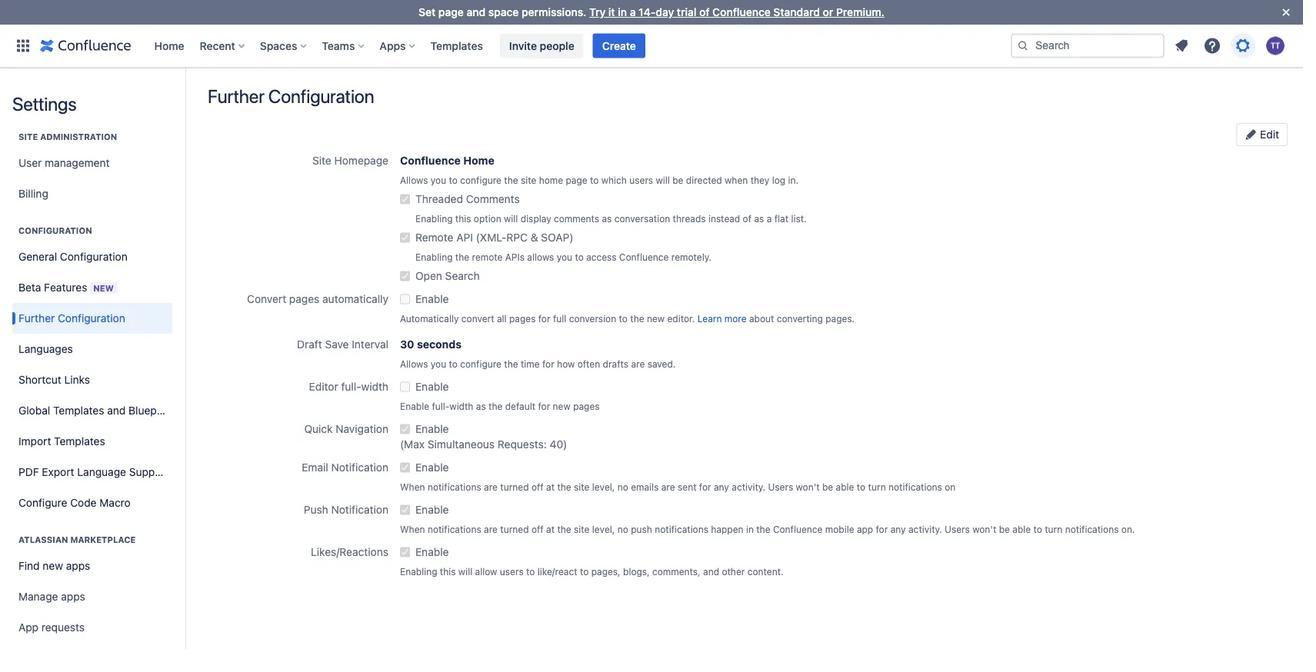 Task type: locate. For each thing, give the bounding box(es) containing it.
and left other
[[703, 566, 720, 577]]

full- for enable
[[432, 401, 450, 412]]

1 horizontal spatial full-
[[432, 401, 450, 412]]

this
[[455, 213, 471, 224], [440, 566, 456, 577]]

1 vertical spatial full-
[[432, 401, 450, 412]]

more
[[725, 313, 747, 324]]

home up comments
[[463, 154, 495, 167]]

templates down "set"
[[431, 39, 483, 52]]

1 vertical spatial this
[[440, 566, 456, 577]]

0 vertical spatial of
[[700, 6, 710, 18]]

site inside group
[[18, 132, 38, 142]]

home inside confluence home allows you to configure the site home page to which users will be directed when they log in.
[[463, 154, 495, 167]]

enable for convert pages automatically
[[416, 293, 449, 306]]

confluence
[[713, 6, 771, 18], [400, 154, 461, 167], [619, 252, 669, 262], [773, 524, 823, 535]]

your profile and preferences image
[[1267, 37, 1285, 55]]

0 vertical spatial allows
[[400, 175, 428, 185]]

1 no from the top
[[618, 482, 629, 493]]

enabling up remote
[[416, 213, 453, 224]]

as left the flat
[[754, 213, 764, 224]]

be inside confluence home allows you to configure the site home page to which users will be directed when they log in.
[[673, 175, 684, 185]]

automatically
[[323, 293, 389, 306]]

0 horizontal spatial further
[[18, 312, 55, 325]]

for inside 30 seconds allows you to configure the time for how often drafts are saved.
[[543, 359, 555, 369]]

0 vertical spatial at
[[546, 482, 555, 493]]

2 vertical spatial new
[[43, 560, 63, 573]]

turn left on.
[[1045, 524, 1063, 535]]

confluence inside remote api (xml-rpc & soap) enabling the remote apis allows you to access confluence remotely.
[[619, 252, 669, 262]]

a left the flat
[[767, 213, 772, 224]]

in right happen
[[746, 524, 754, 535]]

no for push notification
[[618, 524, 629, 535]]

templates inside global templates and blueprints link
[[53, 404, 104, 417]]

for
[[539, 313, 551, 324], [543, 359, 555, 369], [538, 401, 550, 412], [699, 482, 712, 493], [876, 524, 888, 535]]

(xml-
[[476, 231, 507, 244]]

standard
[[774, 6, 820, 18]]

2 when from the top
[[400, 524, 425, 535]]

of inside threaded comments enabling this option will display comments as conversation threads instead of as a flat list.
[[743, 213, 752, 224]]

1 level, from the top
[[592, 482, 615, 493]]

1 vertical spatial a
[[767, 213, 772, 224]]

new right find on the left bottom of the page
[[43, 560, 63, 573]]

2 horizontal spatial and
[[703, 566, 720, 577]]

are inside 30 seconds allows you to configure the time for how often drafts are saved.
[[631, 359, 645, 369]]

1 vertical spatial at
[[546, 524, 555, 535]]

import templates
[[18, 435, 105, 448]]

users right allow
[[500, 566, 524, 577]]

0 vertical spatial page
[[439, 6, 464, 18]]

0 vertical spatial apps
[[66, 560, 90, 573]]

further configuration down beta features new
[[18, 312, 125, 325]]

notifications left on
[[889, 482, 943, 493]]

0 horizontal spatial won't
[[796, 482, 820, 493]]

confluence image
[[40, 37, 131, 55], [40, 37, 131, 55]]

site left emails
[[574, 482, 590, 493]]

2 vertical spatial templates
[[54, 435, 105, 448]]

the left time
[[504, 359, 518, 369]]

you for home
[[431, 175, 446, 185]]

time
[[521, 359, 540, 369]]

turn up the app
[[868, 482, 886, 493]]

further configuration inside configuration group
[[18, 312, 125, 325]]

as up (max simultaneous requests: 40)
[[476, 401, 486, 412]]

and inside configuration group
[[107, 404, 126, 417]]

0 vertical spatial pages
[[289, 293, 320, 306]]

global element
[[9, 24, 1008, 67]]

directed
[[686, 175, 722, 185]]

page
[[439, 6, 464, 18], [566, 175, 588, 185]]

will up rpc
[[504, 213, 518, 224]]

further right collapse sidebar icon
[[208, 85, 265, 107]]

0 horizontal spatial in
[[618, 6, 627, 18]]

further down 'beta'
[[18, 312, 55, 325]]

app requests link
[[12, 613, 172, 643]]

enabling down remote
[[416, 252, 453, 262]]

content.
[[748, 566, 784, 577]]

for left 'full'
[[539, 313, 551, 324]]

0 vertical spatial will
[[656, 175, 670, 185]]

global templates and blueprints
[[18, 404, 179, 417]]

0 horizontal spatial full-
[[341, 381, 361, 393]]

log
[[772, 175, 786, 185]]

1 vertical spatial new
[[553, 401, 571, 412]]

close image
[[1277, 3, 1296, 22]]

enable
[[416, 293, 449, 306], [416, 381, 449, 393], [400, 401, 429, 412], [416, 423, 449, 436], [416, 461, 449, 474], [416, 504, 449, 516], [416, 546, 449, 559]]

0 horizontal spatial page
[[439, 6, 464, 18]]

conversion
[[569, 313, 617, 324]]

1 allows from the top
[[400, 175, 428, 185]]

0 horizontal spatial home
[[154, 39, 184, 52]]

1 vertical spatial further
[[18, 312, 55, 325]]

1 vertical spatial configure
[[460, 359, 502, 369]]

general
[[18, 250, 57, 263]]

notification down navigation
[[331, 461, 389, 474]]

site up enabling this will allow users to like/react to pages, blogs, comments, and other content.
[[574, 524, 590, 535]]

and left blueprints
[[107, 404, 126, 417]]

0 vertical spatial this
[[455, 213, 471, 224]]

0 horizontal spatial and
[[107, 404, 126, 417]]

configure inside 30 seconds allows you to configure the time for how often drafts are saved.
[[460, 359, 502, 369]]

0 vertical spatial in
[[618, 6, 627, 18]]

you down the seconds
[[431, 359, 446, 369]]

off for email notification
[[532, 482, 544, 493]]

1 vertical spatial notification
[[331, 504, 389, 516]]

0 vertical spatial off
[[532, 482, 544, 493]]

on.
[[1122, 524, 1135, 535]]

30
[[400, 338, 414, 351]]

allows inside confluence home allows you to configure the site home page to which users will be directed when they log in.
[[400, 175, 428, 185]]

you down soap)
[[557, 252, 573, 262]]

navigation
[[336, 423, 389, 436]]

enable for push notification
[[416, 504, 449, 516]]

banner
[[0, 24, 1304, 68]]

further configuration down spaces 'popup button'
[[208, 85, 374, 107]]

1 vertical spatial and
[[107, 404, 126, 417]]

0 horizontal spatial be
[[673, 175, 684, 185]]

confluence left mobile
[[773, 524, 823, 535]]

page inside confluence home allows you to configure the site home page to which users will be directed when they log in.
[[566, 175, 588, 185]]

2 notification from the top
[[331, 504, 389, 516]]

for right the app
[[876, 524, 888, 535]]

the left editor.
[[630, 313, 645, 324]]

1 vertical spatial further configuration
[[18, 312, 125, 325]]

1 horizontal spatial will
[[504, 213, 518, 224]]

rpc
[[507, 231, 528, 244]]

off down requests:
[[532, 482, 544, 493]]

editor full-width
[[309, 381, 389, 393]]

0 vertical spatial enabling
[[416, 213, 453, 224]]

configure down convert
[[460, 359, 502, 369]]

0 vertical spatial site
[[521, 175, 537, 185]]

0 vertical spatial no
[[618, 482, 629, 493]]

0 vertical spatial width
[[361, 381, 389, 393]]

0 vertical spatial turn
[[868, 482, 886, 493]]

0 vertical spatial a
[[630, 6, 636, 18]]

None checkbox
[[400, 192, 410, 207], [400, 230, 410, 245], [400, 292, 410, 307], [400, 545, 410, 560], [400, 192, 410, 207], [400, 230, 410, 245], [400, 292, 410, 307], [400, 545, 410, 560]]

2 horizontal spatial be
[[999, 524, 1010, 535]]

likes/reactions
[[311, 546, 389, 559]]

apps up requests
[[61, 591, 85, 603]]

push
[[631, 524, 652, 535]]

configure inside confluence home allows you to configure the site home page to which users will be directed when they log in.
[[460, 175, 502, 185]]

find new apps link
[[12, 551, 172, 582]]

no
[[618, 482, 629, 493], [618, 524, 629, 535]]

the inside remote api (xml-rpc & soap) enabling the remote apis allows you to access confluence remotely.
[[455, 252, 470, 262]]

the left default
[[489, 401, 503, 412]]

billing link
[[12, 179, 172, 209]]

1 vertical spatial width
[[450, 401, 474, 412]]

pdf
[[18, 466, 39, 479]]

2 vertical spatial pages
[[573, 401, 600, 412]]

the up search
[[455, 252, 470, 262]]

you up threaded
[[431, 175, 446, 185]]

code
[[70, 497, 97, 509]]

full- right editor
[[341, 381, 361, 393]]

apps down atlassian marketplace
[[66, 560, 90, 573]]

pages right all
[[509, 313, 536, 324]]

a inside threaded comments enabling this option will display comments as conversation threads instead of as a flat list.
[[767, 213, 772, 224]]

0 vertical spatial configure
[[460, 175, 502, 185]]

templates inside import templates 'link'
[[54, 435, 105, 448]]

new inside 'link'
[[43, 560, 63, 573]]

1 vertical spatial will
[[504, 213, 518, 224]]

no for email notification
[[618, 482, 629, 493]]

of for confluence
[[700, 6, 710, 18]]

find
[[18, 560, 40, 573]]

any right sent
[[714, 482, 729, 493]]

activity. right the app
[[909, 524, 942, 535]]

apps button
[[375, 33, 421, 58]]

0 horizontal spatial able
[[836, 482, 855, 493]]

when for push notification
[[400, 524, 425, 535]]

off for push notification
[[532, 524, 544, 535]]

1 horizontal spatial be
[[823, 482, 834, 493]]

administration
[[40, 132, 117, 142]]

1 vertical spatial users
[[945, 524, 970, 535]]

1 horizontal spatial further configuration
[[208, 85, 374, 107]]

site administration
[[18, 132, 117, 142]]

site up user at the top left of page
[[18, 132, 38, 142]]

small image
[[1245, 128, 1258, 140]]

0 vertical spatial able
[[836, 482, 855, 493]]

width up simultaneous
[[450, 401, 474, 412]]

1 at from the top
[[546, 482, 555, 493]]

0 horizontal spatial width
[[361, 381, 389, 393]]

you inside 30 seconds allows you to configure the time for how often drafts are saved.
[[431, 359, 446, 369]]

0 vertical spatial users
[[630, 175, 653, 185]]

templates up 'pdf export language support' link
[[54, 435, 105, 448]]

home inside home link
[[154, 39, 184, 52]]

convert
[[462, 313, 494, 324]]

notification for email notification
[[331, 461, 389, 474]]

0 vertical spatial notification
[[331, 461, 389, 474]]

you inside confluence home allows you to configure the site home page to which users will be directed when they log in.
[[431, 175, 446, 185]]

40)
[[550, 438, 567, 451]]

1 horizontal spatial and
[[467, 6, 486, 18]]

enabling
[[416, 213, 453, 224], [416, 252, 453, 262], [400, 566, 437, 577]]

notification up 'likes/reactions'
[[331, 504, 389, 516]]

full- up simultaneous
[[432, 401, 450, 412]]

marketplace
[[70, 535, 136, 545]]

further configuration link
[[12, 303, 172, 334]]

2 turned from the top
[[500, 524, 529, 535]]

full
[[553, 313, 567, 324]]

search image
[[1017, 40, 1030, 52]]

0 horizontal spatial users
[[768, 482, 794, 493]]

billing
[[18, 187, 48, 200]]

1 vertical spatial of
[[743, 213, 752, 224]]

level,
[[592, 482, 615, 493], [592, 524, 615, 535]]

1 vertical spatial templates
[[53, 404, 104, 417]]

1 vertical spatial site
[[574, 482, 590, 493]]

the up comments
[[504, 175, 518, 185]]

notification icon image
[[1173, 37, 1191, 55]]

of for as
[[743, 213, 752, 224]]

configuration
[[268, 85, 374, 107], [18, 226, 92, 236], [60, 250, 128, 263], [58, 312, 125, 325]]

configure up comments
[[460, 175, 502, 185]]

all
[[497, 313, 507, 324]]

further
[[208, 85, 265, 107], [18, 312, 55, 325]]

2 level, from the top
[[592, 524, 615, 535]]

0 horizontal spatial any
[[714, 482, 729, 493]]

site left homepage
[[312, 154, 332, 167]]

confluence right trial
[[713, 6, 771, 18]]

at down 40)
[[546, 482, 555, 493]]

allows inside 30 seconds allows you to configure the time for how often drafts are saved.
[[400, 359, 428, 369]]

in right it
[[618, 6, 627, 18]]

blueprints
[[129, 404, 179, 417]]

0 horizontal spatial of
[[700, 6, 710, 18]]

sent
[[678, 482, 697, 493]]

0 horizontal spatial new
[[43, 560, 63, 573]]

the inside 30 seconds allows you to configure the time for how often drafts are saved.
[[504, 359, 518, 369]]

will left directed
[[656, 175, 670, 185]]

pages.
[[826, 313, 855, 324]]

user management
[[18, 157, 110, 169]]

width down interval
[[361, 381, 389, 393]]

confluence up threaded
[[400, 154, 461, 167]]

a left 14-
[[630, 6, 636, 18]]

0 vertical spatial any
[[714, 482, 729, 493]]

1 horizontal spatial page
[[566, 175, 588, 185]]

site for push notification
[[574, 524, 590, 535]]

open search
[[416, 270, 480, 282]]

14-
[[639, 6, 656, 18]]

and for templates
[[107, 404, 126, 417]]

turn
[[868, 482, 886, 493], [1045, 524, 1063, 535]]

shortcut links
[[18, 374, 90, 386]]

for left the how
[[543, 359, 555, 369]]

templates inside templates link
[[431, 39, 483, 52]]

manage apps
[[18, 591, 85, 603]]

allows for confluence
[[400, 175, 428, 185]]

1 horizontal spatial home
[[463, 154, 495, 167]]

enabling inside threaded comments enabling this option will display comments as conversation threads instead of as a flat list.
[[416, 213, 453, 224]]

1 vertical spatial turn
[[1045, 524, 1063, 535]]

users down on
[[945, 524, 970, 535]]

when notifications are turned off at the site level, no push notifications happen in the confluence mobile app for any activity. users won't be able to turn notifications on.
[[400, 524, 1135, 535]]

allows
[[527, 252, 554, 262]]

of right instead
[[743, 213, 752, 224]]

links
[[64, 374, 90, 386]]

page right home
[[566, 175, 588, 185]]

notifications left on.
[[1066, 524, 1119, 535]]

level, left push
[[592, 524, 615, 535]]

any right the app
[[891, 524, 906, 535]]

site left home
[[521, 175, 537, 185]]

0 vertical spatial be
[[673, 175, 684, 185]]

pages right convert
[[289, 293, 320, 306]]

pages down "often"
[[573, 401, 600, 412]]

None checkbox
[[400, 269, 410, 284], [400, 379, 410, 395], [400, 422, 410, 437], [400, 460, 410, 476], [400, 503, 410, 518], [400, 269, 410, 284], [400, 379, 410, 395], [400, 422, 410, 437], [400, 460, 410, 476], [400, 503, 410, 518]]

off up like/react
[[532, 524, 544, 535]]

happen
[[711, 524, 744, 535]]

allows for 30
[[400, 359, 428, 369]]

this up api
[[455, 213, 471, 224]]

users right which
[[630, 175, 653, 185]]

site homepage
[[312, 154, 389, 167]]

display
[[521, 213, 552, 224]]

2 vertical spatial you
[[431, 359, 446, 369]]

when for email notification
[[400, 482, 425, 493]]

further inside configuration group
[[18, 312, 55, 325]]

create
[[602, 39, 636, 52]]

1 horizontal spatial users
[[630, 175, 653, 185]]

confluence down conversation
[[619, 252, 669, 262]]

turned
[[500, 482, 529, 493], [500, 524, 529, 535]]

global
[[18, 404, 50, 417]]

allows up threaded
[[400, 175, 428, 185]]

0 horizontal spatial as
[[476, 401, 486, 412]]

email
[[302, 461, 328, 474]]

able
[[836, 482, 855, 493], [1013, 524, 1031, 535]]

api
[[457, 231, 473, 244]]

configuration group
[[12, 209, 179, 523]]

languages link
[[12, 334, 172, 365]]

invite people
[[509, 39, 575, 52]]

1 when from the top
[[400, 482, 425, 493]]

Search field
[[1011, 33, 1165, 58]]

0 vertical spatial new
[[647, 313, 665, 324]]

1 vertical spatial users
[[500, 566, 524, 577]]

settings
[[12, 93, 77, 115]]

0 horizontal spatial further configuration
[[18, 312, 125, 325]]

0 vertical spatial activity.
[[732, 482, 766, 493]]

1 vertical spatial home
[[463, 154, 495, 167]]

1 vertical spatial site
[[312, 154, 332, 167]]

spaces
[[260, 39, 297, 52]]

1 horizontal spatial turn
[[1045, 524, 1063, 535]]

1 vertical spatial able
[[1013, 524, 1031, 535]]

1 vertical spatial level,
[[592, 524, 615, 535]]

users inside confluence home allows you to configure the site home page to which users will be directed when they log in.
[[630, 175, 653, 185]]

open
[[416, 270, 442, 282]]

0 horizontal spatial site
[[18, 132, 38, 142]]

1 horizontal spatial further
[[208, 85, 265, 107]]

and left space
[[467, 6, 486, 18]]

email notification
[[302, 461, 389, 474]]

site inside confluence home allows you to configure the site home page to which users will be directed when they log in.
[[521, 175, 537, 185]]

enabling left allow
[[400, 566, 437, 577]]

no left push
[[618, 524, 629, 535]]

2 at from the top
[[546, 524, 555, 535]]

no left emails
[[618, 482, 629, 493]]

0 vertical spatial turned
[[500, 482, 529, 493]]

2 no from the top
[[618, 524, 629, 535]]

premium.
[[836, 6, 885, 18]]

1 horizontal spatial any
[[891, 524, 906, 535]]

the down 40)
[[557, 482, 572, 493]]

new left editor.
[[647, 313, 665, 324]]

0 vertical spatial further
[[208, 85, 265, 107]]

at up like/react
[[546, 524, 555, 535]]

0 horizontal spatial users
[[500, 566, 524, 577]]

collapse sidebar image
[[168, 75, 202, 106]]

as right comments on the left top of page
[[602, 213, 612, 224]]

templates down links at the left of the page
[[53, 404, 104, 417]]

1 turned from the top
[[500, 482, 529, 493]]

the right happen
[[757, 524, 771, 535]]

new up 40)
[[553, 401, 571, 412]]

0 horizontal spatial will
[[459, 566, 473, 577]]

0 horizontal spatial turn
[[868, 482, 886, 493]]

2 off from the top
[[532, 524, 544, 535]]

page right "set"
[[439, 6, 464, 18]]

0 vertical spatial home
[[154, 39, 184, 52]]

pages,
[[592, 566, 621, 577]]

apps
[[66, 560, 90, 573], [61, 591, 85, 603]]

automatically
[[400, 313, 459, 324]]

allows down '30'
[[400, 359, 428, 369]]

global templates and blueprints link
[[12, 396, 179, 426]]

level, left emails
[[592, 482, 615, 493]]

users up when notifications are turned off at the site level, no push notifications happen in the confluence mobile app for any activity. users won't be able to turn notifications on.
[[768, 482, 794, 493]]

0 vertical spatial level,
[[592, 482, 615, 493]]

will left allow
[[459, 566, 473, 577]]

of right trial
[[700, 6, 710, 18]]

2 configure from the top
[[460, 359, 502, 369]]

activity. up when notifications are turned off at the site level, no push notifications happen in the confluence mobile app for any activity. users won't be able to turn notifications on.
[[732, 482, 766, 493]]

1 vertical spatial enabling
[[416, 252, 453, 262]]

1 vertical spatial won't
[[973, 524, 997, 535]]

convert
[[247, 293, 286, 306]]

1 notification from the top
[[331, 461, 389, 474]]

2 allows from the top
[[400, 359, 428, 369]]

remote
[[472, 252, 503, 262]]

requests:
[[498, 438, 547, 451]]

1 configure from the top
[[460, 175, 502, 185]]

1 horizontal spatial site
[[312, 154, 332, 167]]

allows
[[400, 175, 428, 185], [400, 359, 428, 369]]

access
[[586, 252, 617, 262]]

notification for push notification
[[331, 504, 389, 516]]

are right drafts
[[631, 359, 645, 369]]

1 vertical spatial off
[[532, 524, 544, 535]]

1 off from the top
[[532, 482, 544, 493]]

this left allow
[[440, 566, 456, 577]]



Task type: vqa. For each thing, say whether or not it's contained in the screenshot.
Search board text box
no



Task type: describe. For each thing, give the bounding box(es) containing it.
enable for quick navigation
[[416, 423, 449, 436]]

quick
[[304, 423, 333, 436]]

draft save interval
[[297, 338, 389, 351]]

saved.
[[648, 359, 676, 369]]

will inside threaded comments enabling this option will display comments as conversation threads instead of as a flat list.
[[504, 213, 518, 224]]

convert pages automatically
[[247, 293, 389, 306]]

mobile
[[826, 524, 855, 535]]

app
[[18, 621, 39, 634]]

confluence inside confluence home allows you to configure the site home page to which users will be directed when they log in.
[[400, 154, 461, 167]]

the inside confluence home allows you to configure the site home page to which users will be directed when they log in.
[[504, 175, 518, 185]]

site for email notification
[[574, 482, 590, 493]]

0 vertical spatial further configuration
[[208, 85, 374, 107]]

set
[[419, 6, 436, 18]]

pdf export language support link
[[12, 457, 172, 488]]

drafts
[[603, 359, 629, 369]]

create link
[[593, 33, 646, 58]]

people
[[540, 39, 575, 52]]

full- for editor
[[341, 381, 361, 393]]

1 horizontal spatial won't
[[973, 524, 997, 535]]

draft save interval element
[[400, 333, 462, 352]]

configure
[[18, 497, 67, 509]]

are up allow
[[484, 524, 498, 535]]

level, for push notification
[[592, 524, 615, 535]]

quick navigation
[[304, 423, 389, 436]]

enable full-width as the default for new pages
[[400, 401, 600, 412]]

trial
[[677, 6, 697, 18]]

turned for email notification
[[500, 482, 529, 493]]

notifications down simultaneous
[[428, 482, 481, 493]]

and for page
[[467, 6, 486, 18]]

general configuration link
[[12, 242, 172, 272]]

settings icon image
[[1234, 37, 1253, 55]]

spaces button
[[255, 33, 313, 58]]

help icon image
[[1204, 37, 1222, 55]]

0 vertical spatial won't
[[796, 482, 820, 493]]

beta
[[18, 281, 41, 294]]

2 vertical spatial be
[[999, 524, 1010, 535]]

1 horizontal spatial as
[[602, 213, 612, 224]]

enable for email notification
[[416, 461, 449, 474]]

configure for seconds
[[460, 359, 502, 369]]

atlassian marketplace group
[[12, 519, 172, 649]]

the up like/react
[[557, 524, 572, 535]]

other
[[722, 566, 745, 577]]

1 vertical spatial in
[[746, 524, 754, 535]]

you inside remote api (xml-rpc & soap) enabling the remote apis allows you to access confluence remotely.
[[557, 252, 573, 262]]

1 vertical spatial pages
[[509, 313, 536, 324]]

threaded
[[416, 193, 463, 205]]

width for editor
[[361, 381, 389, 393]]

save
[[325, 338, 349, 351]]

invite people button
[[500, 33, 584, 58]]

you for seconds
[[431, 359, 446, 369]]

manage apps link
[[12, 582, 172, 613]]

for right default
[[538, 401, 550, 412]]

configuration up 'new'
[[60, 250, 128, 263]]

this inside threaded comments enabling this option will display comments as conversation threads instead of as a flat list.
[[455, 213, 471, 224]]

instead
[[709, 213, 740, 224]]

export
[[42, 466, 74, 479]]

level, for email notification
[[592, 482, 615, 493]]

shortcut
[[18, 374, 61, 386]]

recent
[[200, 39, 235, 52]]

learn
[[698, 313, 722, 324]]

emails
[[631, 482, 659, 493]]

list.
[[791, 213, 807, 224]]

banner containing home
[[0, 24, 1304, 68]]

site for site administration
[[18, 132, 38, 142]]

blogs,
[[623, 566, 650, 577]]

support
[[129, 466, 169, 479]]

(max
[[400, 438, 425, 451]]

atlassian
[[18, 535, 68, 545]]

templates for import templates
[[54, 435, 105, 448]]

automatically convert all pages for full conversion to the new editor. learn more about converting pages.
[[400, 313, 855, 324]]

1 horizontal spatial activity.
[[909, 524, 942, 535]]

configuration up languages link
[[58, 312, 125, 325]]

templates for global templates and blueprints
[[53, 404, 104, 417]]

notifications right push
[[655, 524, 709, 535]]

threads
[[673, 213, 706, 224]]

turned for push notification
[[500, 524, 529, 535]]

teams
[[322, 39, 355, 52]]

0 horizontal spatial pages
[[289, 293, 320, 306]]

manage
[[18, 591, 58, 603]]

remotely.
[[672, 252, 712, 262]]

app requests
[[18, 621, 85, 634]]

remote
[[416, 231, 454, 244]]

about
[[750, 313, 774, 324]]

often
[[578, 359, 600, 369]]

try
[[590, 6, 606, 18]]

1 horizontal spatial new
[[553, 401, 571, 412]]

they
[[751, 175, 770, 185]]

home
[[539, 175, 563, 185]]

1 vertical spatial be
[[823, 482, 834, 493]]

site administration group
[[12, 115, 172, 214]]

pdf export language support
[[18, 466, 169, 479]]

configuration down teams
[[268, 85, 374, 107]]

enable for likes/reactions
[[416, 546, 449, 559]]

to inside remote api (xml-rpc & soap) enabling the remote apis allows you to access confluence remotely.
[[575, 252, 584, 262]]

at for email notification
[[546, 482, 555, 493]]

will inside confluence home allows you to configure the site home page to which users will be directed when they log in.
[[656, 175, 670, 185]]

2 horizontal spatial as
[[754, 213, 764, 224]]

teams button
[[317, 33, 370, 58]]

for right sent
[[699, 482, 712, 493]]

at for push notification
[[546, 524, 555, 535]]

converting
[[777, 313, 823, 324]]

1 horizontal spatial users
[[945, 524, 970, 535]]

enable for editor full-width
[[416, 381, 449, 393]]

learn more link
[[698, 313, 747, 324]]

2 vertical spatial enabling
[[400, 566, 437, 577]]

to inside 30 seconds allows you to configure the time for how often drafts are saved.
[[449, 359, 458, 369]]

site for site homepage
[[312, 154, 332, 167]]

user
[[18, 157, 42, 169]]

which
[[602, 175, 627, 185]]

apps inside the "manage apps" link
[[61, 591, 85, 603]]

notifications up allow
[[428, 524, 481, 535]]

import
[[18, 435, 51, 448]]

width for enable
[[450, 401, 474, 412]]

apps
[[380, 39, 406, 52]]

(max simultaneous requests: 40)
[[400, 438, 567, 451]]

home link
[[150, 33, 189, 58]]

apps inside find new apps 'link'
[[66, 560, 90, 573]]

app
[[857, 524, 874, 535]]

are left sent
[[662, 482, 675, 493]]

configure for home
[[460, 175, 502, 185]]

1 horizontal spatial able
[[1013, 524, 1031, 535]]

atlassian marketplace
[[18, 535, 136, 545]]

comments
[[554, 213, 600, 224]]

editor.
[[668, 313, 695, 324]]

features
[[44, 281, 87, 294]]

2 vertical spatial will
[[459, 566, 473, 577]]

homepage
[[334, 154, 389, 167]]

configuration up general
[[18, 226, 92, 236]]

import templates link
[[12, 426, 172, 457]]

confluence home allows you to configure the site home page to which users will be directed when they log in.
[[400, 154, 799, 185]]

2 vertical spatial and
[[703, 566, 720, 577]]

conversation
[[615, 213, 670, 224]]

enabling inside remote api (xml-rpc & soap) enabling the remote apis allows you to access confluence remotely.
[[416, 252, 453, 262]]

space
[[488, 6, 519, 18]]

general configuration
[[18, 250, 128, 263]]

comments
[[466, 193, 520, 205]]

in.
[[788, 175, 799, 185]]

are down (max simultaneous requests: 40)
[[484, 482, 498, 493]]

invite
[[509, 39, 537, 52]]

appswitcher icon image
[[14, 37, 32, 55]]

on
[[945, 482, 956, 493]]

0 horizontal spatial activity.
[[732, 482, 766, 493]]



